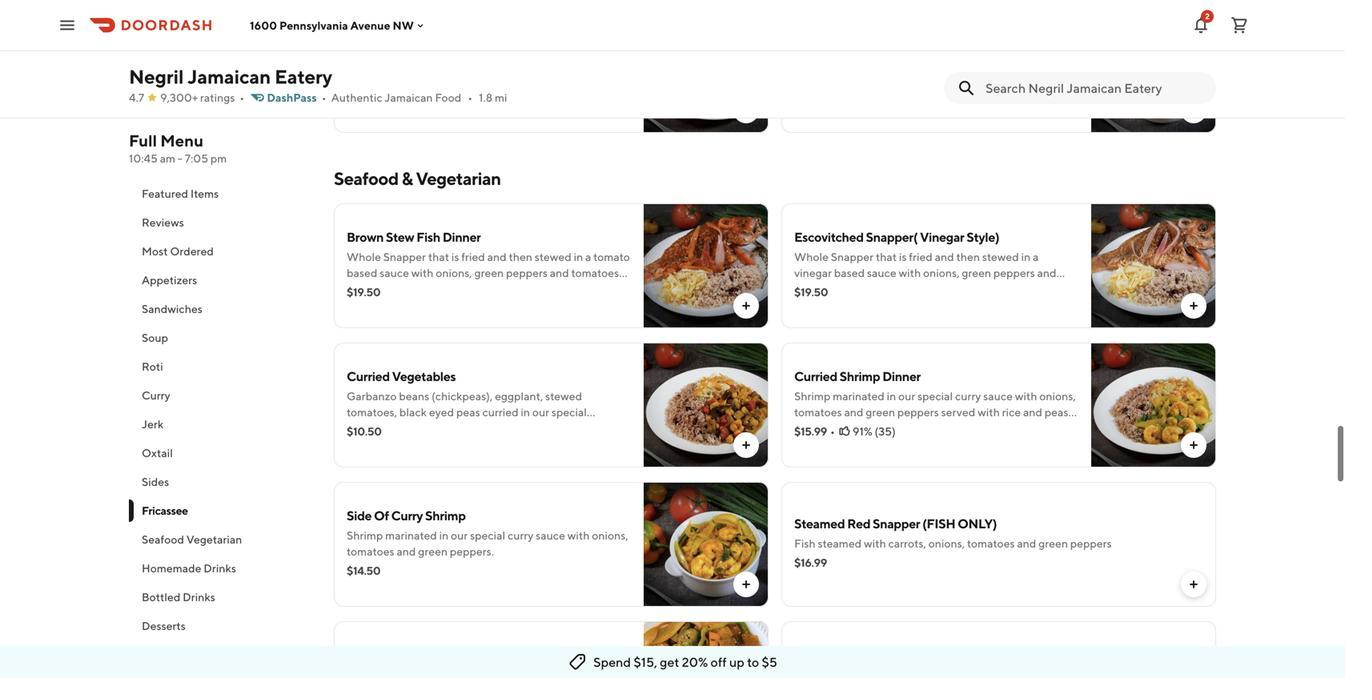 Task type: locate. For each thing, give the bounding box(es) containing it.
2 horizontal spatial &
[[914, 282, 921, 295]]

1 curried from the left
[[347, 369, 390, 384]]

our inside the "full of caribbean flavor, a whole chicken is first fried then simmered in our savory-sweet brown stew sauce, served over rice & peas with shredded cabbage."
[[437, 71, 454, 84]]

based inside brown stew fish dinner whole snapper that is fried and then stewed in a tomato based sauce with onions, green peppers and tomatoes served with rice and peas and a side of cabbage
[[347, 266, 377, 279]]

pennsylvania
[[279, 19, 348, 32]]

curry up jerk at the left of page
[[142, 389, 170, 402]]

1 $19.50 from the left
[[347, 285, 381, 299]]

stew left sauce.
[[1008, 71, 1032, 84]]

steamed red snapper (fish only) fish steamed with carrots, onions, tomatoes and green peppers $16.99
[[794, 516, 1112, 569]]

then inside full of caribbean flavor, a whole chicken is first fried then simmered in our savory-sweet brown stew sauce.
[[794, 71, 818, 84]]

whole
[[347, 250, 381, 263], [794, 250, 829, 263]]

stew for sauce.
[[1008, 71, 1032, 84]]

0 horizontal spatial jamaican
[[188, 65, 271, 88]]

(chickpeas),
[[432, 390, 493, 403]]

tomatoes up $15.99 •
[[794, 406, 842, 419]]

1 horizontal spatial sweet
[[941, 71, 971, 84]]

is inside the "full of caribbean flavor, a whole chicken is first fried then simmered in our savory-sweet brown stew sauce, served over rice & peas with shredded cabbage."
[[553, 55, 560, 68]]

negril jamaican eatery
[[129, 65, 332, 88]]

savory- for sauce.
[[904, 71, 941, 84]]

side of curry shrimp image
[[644, 482, 769, 607]]

brown for sauce,
[[526, 71, 558, 84]]

stewed left tomato
[[535, 250, 572, 263]]

dinner inside curried shrimp dinner shrimp marinated in our special curry sauce with onions, tomatoes and green peppers served with rice and peas and a side of cabbage
[[883, 369, 921, 384]]

1 that from the left
[[428, 250, 449, 263]]

dinner up (35)
[[883, 369, 921, 384]]

cabbage inside escovitched snapper( vinegar style) whole snapper that is fried and then stewed in a vinegar based sauce with onions, green peppers and carrots served with rice & peas and a side of cabbage
[[1014, 282, 1059, 295]]

$19.50 for escovitched
[[794, 285, 828, 299]]

escovitched snapper( vinegar style) image
[[1091, 203, 1216, 328]]

2 horizontal spatial special
[[918, 390, 953, 403]]

full inside full of caribbean flavor, a whole chicken is first fried then simmered in our savory-sweet brown stew sauce.
[[794, 55, 813, 68]]

0 vertical spatial vegetarian
[[416, 168, 501, 189]]

0 vertical spatial dinner
[[443, 229, 481, 245]]

rice inside the "full of caribbean flavor, a whole chicken is first fried then simmered in our savory-sweet brown stew sauce, served over rice & peas with shredded cabbage."
[[408, 87, 427, 100]]

curried up garbanzo at left bottom
[[347, 369, 390, 384]]

1 horizontal spatial fish
[[794, 537, 816, 550]]

green inside side of curry shrimp shrimp marinated in our special curry sauce with onions, tomatoes and green peppers. $14.50
[[418, 545, 448, 558]]

2 horizontal spatial full
[[794, 55, 813, 68]]

add item to cart image for side of curry shrimp
[[740, 578, 753, 591]]

tomatoes inside brown stew fish dinner whole snapper that is fried and then stewed in a tomato based sauce with onions, green peppers and tomatoes served with rice and peas and a side of cabbage
[[571, 266, 619, 279]]

91% (35)
[[853, 425, 896, 438]]

0 horizontal spatial cabbage
[[541, 282, 585, 295]]

• down eatery
[[322, 91, 326, 104]]

0 vertical spatial special
[[918, 390, 953, 403]]

1 horizontal spatial chicken
[[958, 55, 998, 68]]

full of caribbean flavor, a whole chicken is first fried then simmered in our savory-sweet brown stew sauce, served over rice & peas with shredded cabbage.
[[347, 55, 618, 100]]

in for full of caribbean flavor, a whole chicken is first fried then simmered in our savory-sweet brown stew sauce, served over rice & peas with shredded cabbage.
[[425, 71, 434, 84]]

7:05
[[185, 152, 208, 165]]

savory- inside the "full of caribbean flavor, a whole chicken is first fried then simmered in our savory-sweet brown stew sauce, served over rice & peas with shredded cabbage."
[[456, 71, 493, 84]]

whole for brown
[[347, 250, 381, 263]]

curry inside side of curry shrimp shrimp marinated in our special curry sauce with onions, tomatoes and green peppers. $14.50
[[391, 508, 423, 523]]

peppers inside escovitched snapper( vinegar style) whole snapper that is fried and then stewed in a vinegar based sauce with onions, green peppers and carrots served with rice & peas and a side of cabbage
[[994, 266, 1035, 279]]

stewed for brown stew fish dinner
[[535, 250, 572, 263]]

1 first from the left
[[562, 55, 582, 68]]

1 stew from the left
[[560, 71, 584, 84]]

2 first from the left
[[1010, 55, 1030, 68]]

served inside the "full of caribbean flavor, a whole chicken is first fried then simmered in our savory-sweet brown stew sauce, served over rice & peas with shredded cabbage."
[[347, 87, 381, 100]]

1 vertical spatial curry
[[391, 508, 423, 523]]

curry right the of at the left bottom of page
[[391, 508, 423, 523]]

0 horizontal spatial add item to cart image
[[740, 104, 753, 117]]

2 chicken from the left
[[958, 55, 998, 68]]

tomatoes down tomato
[[571, 266, 619, 279]]

rice
[[408, 87, 427, 100], [408, 282, 427, 295], [893, 282, 912, 295], [1002, 406, 1021, 419]]

add item to cart image for brown stew fish dinner
[[740, 299, 753, 312]]

then for brown stew fish dinner whole snapper that is fried and then stewed in a tomato based sauce with onions, green peppers and tomatoes served with rice and peas and a side of cabbage
[[509, 250, 533, 263]]

& inside escovitched snapper( vinegar style) whole snapper that is fried and then stewed in a vinegar based sauce with onions, green peppers and carrots served with rice & peas and a side of cabbage
[[914, 282, 921, 295]]

that inside brown stew fish dinner whole snapper that is fried and then stewed in a tomato based sauce with onions, green peppers and tomatoes served with rice and peas and a side of cabbage
[[428, 250, 449, 263]]

our for full of caribbean flavor, a whole chicken is first fried then simmered in our savory-sweet brown stew sauce.
[[884, 71, 901, 84]]

side inside escovitched snapper( vinegar style) whole snapper that is fried and then stewed in a vinegar based sauce with onions, green peppers and carrots served with rice & peas and a side of cabbage
[[979, 282, 1000, 295]]

1 flavor, from the left
[[436, 55, 467, 68]]

0 horizontal spatial dinner
[[443, 229, 481, 245]]

1 vertical spatial drinks
[[183, 591, 215, 604]]

simmered for full of caribbean flavor, a whole chicken is first fried then simmered in our savory-sweet brown stew sauce, served over rice & peas with shredded cabbage.
[[373, 71, 423, 84]]

cabbage for style)
[[1014, 282, 1059, 295]]

first up cabbage. at the left of page
[[562, 55, 582, 68]]

in inside brown stew fish dinner whole snapper that is fried and then stewed in a tomato based sauce with onions, green peppers and tomatoes served with rice and peas and a side of cabbage
[[574, 250, 583, 263]]

vegetarian
[[416, 168, 501, 189], [186, 533, 242, 546]]

1 vertical spatial marinated
[[385, 529, 437, 542]]

of inside the "full of caribbean flavor, a whole chicken is first fried then simmered in our savory-sweet brown stew sauce, served over rice & peas with shredded cabbage."
[[368, 55, 378, 68]]

sides button
[[129, 468, 315, 496]]

1 horizontal spatial $19.50
[[794, 285, 828, 299]]

curried inside curried shrimp dinner shrimp marinated in our special curry sauce with onions, tomatoes and green peppers served with rice and peas and a side of cabbage
[[794, 369, 837, 384]]

marinated up 91%
[[833, 390, 885, 403]]

in inside curried shrimp dinner shrimp marinated in our special curry sauce with onions, tomatoes and green peppers served with rice and peas and a side of cabbage
[[887, 390, 896, 403]]

spend $15, get 20% off up to $5
[[594, 655, 777, 670]]

0 horizontal spatial full
[[129, 131, 157, 150]]

1 horizontal spatial dinner
[[883, 369, 921, 384]]

then for escovitched snapper( vinegar style) whole snapper that is fried and then stewed in a vinegar based sauce with onions, green peppers and carrots served with rice & peas and a side of cabbage
[[956, 250, 980, 263]]

and
[[487, 250, 507, 263], [935, 250, 954, 263], [550, 266, 569, 279], [1037, 266, 1057, 279], [429, 282, 448, 295], [476, 282, 495, 295], [949, 282, 968, 295], [844, 406, 864, 419], [1023, 406, 1043, 419], [794, 422, 814, 435], [1017, 537, 1036, 550], [397, 545, 416, 558]]

snapper inside steamed red snapper (fish only) fish steamed with carrots, onions, tomatoes and green peppers $16.99
[[873, 516, 920, 531]]

0 horizontal spatial first
[[562, 55, 582, 68]]

2 sweet from the left
[[941, 71, 971, 84]]

1 caribbean from the left
[[381, 55, 434, 68]]

snapper for stew
[[383, 250, 426, 263]]

flavor,
[[436, 55, 467, 68], [884, 55, 915, 68]]

0 vertical spatial curry
[[955, 390, 981, 403]]

dinner right stew
[[443, 229, 481, 245]]

1 vertical spatial fish
[[794, 537, 816, 550]]

stew inside the "full of caribbean flavor, a whole chicken is first fried then simmered in our savory-sweet brown stew sauce, served over rice & peas with shredded cabbage."
[[560, 71, 584, 84]]

caribbean for full of caribbean flavor, a whole chicken is first fried then simmered in our savory-sweet brown stew sauce, served over rice & peas with shredded cabbage.
[[381, 55, 434, 68]]

most ordered button
[[129, 237, 315, 266]]

1 horizontal spatial simmered
[[820, 71, 871, 84]]

peppers
[[506, 266, 548, 279], [994, 266, 1035, 279], [898, 406, 939, 419], [1070, 537, 1112, 550]]

1 horizontal spatial that
[[876, 250, 897, 263]]

first inside the "full of caribbean flavor, a whole chicken is first fried then simmered in our savory-sweet brown stew sauce, served over rice & peas with shredded cabbage."
[[562, 55, 582, 68]]

shrimp up peppers.
[[425, 508, 466, 523]]

full for full menu 10:45 am - 7:05 pm
[[129, 131, 157, 150]]

marinated inside curried shrimp dinner shrimp marinated in our special curry sauce with onions, tomatoes and green peppers served with rice and peas and a side of cabbage
[[833, 390, 885, 403]]

1 savory- from the left
[[456, 71, 493, 84]]

0 horizontal spatial curry
[[508, 529, 534, 542]]

0 vertical spatial curry
[[142, 389, 170, 402]]

snapper down stew
[[383, 250, 426, 263]]

1 based from the left
[[347, 266, 377, 279]]

0 horizontal spatial sweet
[[493, 71, 524, 84]]

2 $19.50 from the left
[[794, 285, 828, 299]]

flavor, inside the "full of caribbean flavor, a whole chicken is first fried then simmered in our savory-sweet brown stew sauce, served over rice & peas with shredded cabbage."
[[436, 55, 467, 68]]

seafood up brown
[[334, 168, 399, 189]]

1 vertical spatial dinner
[[883, 369, 921, 384]]

of inside brown stew fish dinner whole snapper that is fried and then stewed in a tomato based sauce with onions, green peppers and tomatoes served with rice and peas and a side of cabbage
[[529, 282, 539, 295]]

drinks inside button
[[204, 562, 236, 575]]

10:45
[[129, 152, 158, 165]]

fish right stew
[[416, 229, 440, 245]]

jamaican for negril
[[188, 65, 271, 88]]

side
[[506, 282, 527, 295], [979, 282, 1000, 295], [824, 422, 845, 435]]

eatery
[[275, 65, 332, 88]]

2 that from the left
[[876, 250, 897, 263]]

1 horizontal spatial whole
[[925, 55, 956, 68]]

escovitched snapper( vinegar style) whole snapper that is fried and then stewed in a vinegar based sauce with onions, green peppers and carrots served with rice & peas and a side of cabbage
[[794, 229, 1059, 295]]

0 horizontal spatial curry
[[142, 389, 170, 402]]

1 horizontal spatial stew
[[1008, 71, 1032, 84]]

2 flavor, from the left
[[884, 55, 915, 68]]

simmered inside the "full of caribbean flavor, a whole chicken is first fried then simmered in our savory-sweet brown stew sauce, served over rice & peas with shredded cabbage."
[[373, 71, 423, 84]]

drinks for homemade drinks
[[204, 562, 236, 575]]

1 horizontal spatial brown
[[973, 71, 1006, 84]]

1 horizontal spatial cabbage
[[860, 422, 904, 435]]

is for brown stew fish dinner whole snapper that is fried and then stewed in a tomato based sauce with onions, green peppers and tomatoes served with rice and peas and a side of cabbage
[[452, 250, 459, 263]]

0 horizontal spatial simmered
[[373, 71, 423, 84]]

green inside steamed red snapper (fish only) fish steamed with carrots, onions, tomatoes and green peppers $16.99
[[1039, 537, 1068, 550]]

brown left sauce.
[[973, 71, 1006, 84]]

0 horizontal spatial based
[[347, 266, 377, 279]]

seasonings
[[347, 422, 402, 435]]

onions, inside escovitched snapper( vinegar style) whole snapper that is fried and then stewed in a vinegar based sauce with onions, green peppers and carrots served with rice & peas and a side of cabbage
[[923, 266, 960, 279]]

0 horizontal spatial fish
[[416, 229, 440, 245]]

1 vertical spatial &
[[402, 168, 413, 189]]

full for full of caribbean flavor, a whole chicken is first fried then simmered in our savory-sweet brown stew sauce, served over rice & peas with shredded cabbage.
[[347, 55, 366, 68]]

1 horizontal spatial caribbean
[[828, 55, 882, 68]]

1 vertical spatial seafood
[[142, 533, 184, 546]]

marinated inside side of curry shrimp shrimp marinated in our special curry sauce with onions, tomatoes and green peppers. $14.50
[[385, 529, 437, 542]]

brown stew fish dinner whole snapper that is fried and then stewed in a tomato based sauce with onions, green peppers and tomatoes served with rice and peas and a side of cabbage
[[347, 229, 630, 295]]

in inside curried vegetables garbanzo beans (chickpeas), eggplant, stewed tomatoes, black eyed peas curried in our special seasonings
[[521, 406, 530, 419]]

tomatoes up $14.50
[[347, 545, 394, 558]]

our inside curried vegetables garbanzo beans (chickpeas), eggplant, stewed tomatoes, black eyed peas curried in our special seasonings
[[532, 406, 549, 419]]

onions, inside steamed red snapper (fish only) fish steamed with carrots, onions, tomatoes and green peppers $16.99
[[929, 537, 965, 550]]

onions,
[[436, 266, 472, 279], [923, 266, 960, 279], [1040, 390, 1076, 403], [592, 529, 628, 542], [929, 537, 965, 550]]

2 caribbean from the left
[[828, 55, 882, 68]]

1 horizontal spatial whole
[[794, 250, 829, 263]]

add item to cart image
[[740, 104, 753, 117], [1188, 439, 1200, 452]]

1 vertical spatial curry
[[508, 529, 534, 542]]

• right $11.50
[[381, 90, 386, 103]]

2 whole from the left
[[794, 250, 829, 263]]

0 vertical spatial fish
[[416, 229, 440, 245]]

1 horizontal spatial based
[[834, 266, 865, 279]]

0 horizontal spatial caribbean
[[381, 55, 434, 68]]

cabbage inside curried shrimp dinner shrimp marinated in our special curry sauce with onions, tomatoes and green peppers served with rice and peas and a side of cabbage
[[860, 422, 904, 435]]

1 horizontal spatial savory-
[[904, 71, 941, 84]]

nw
[[393, 19, 414, 32]]

soup
[[142, 331, 168, 344]]

marinated
[[833, 390, 885, 403], [385, 529, 437, 542]]

snapper inside brown stew fish dinner whole snapper that is fried and then stewed in a tomato based sauce with onions, green peppers and tomatoes served with rice and peas and a side of cabbage
[[383, 250, 426, 263]]

that inside escovitched snapper( vinegar style) whole snapper that is fried and then stewed in a vinegar based sauce with onions, green peppers and carrots served with rice & peas and a side of cabbage
[[876, 250, 897, 263]]

0 horizontal spatial stew
[[560, 71, 584, 84]]

with
[[464, 87, 487, 100], [411, 266, 434, 279], [899, 266, 921, 279], [383, 282, 405, 295], [868, 282, 891, 295], [1015, 390, 1037, 403], [978, 406, 1000, 419], [568, 529, 590, 542], [864, 537, 886, 550]]

2 vertical spatial &
[[914, 282, 921, 295]]

0 horizontal spatial seafood
[[142, 533, 184, 546]]

snapper down escovitched
[[831, 250, 874, 263]]

savory- inside full of caribbean flavor, a whole chicken is first fried then simmered in our savory-sweet brown stew sauce.
[[904, 71, 941, 84]]

based right vinegar
[[834, 266, 865, 279]]

seafood inside "button"
[[142, 533, 184, 546]]

ratings
[[200, 91, 235, 104]]

snapper up carrots,
[[873, 516, 920, 531]]

chicken for sauce.
[[958, 55, 998, 68]]

snapper for snapper(
[[831, 250, 874, 263]]

stewed inside brown stew fish dinner whole snapper that is fried and then stewed in a tomato based sauce with onions, green peppers and tomatoes served with rice and peas and a side of cabbage
[[535, 250, 572, 263]]

0 horizontal spatial chicken
[[510, 55, 550, 68]]

stewed inside curried vegetables garbanzo beans (chickpeas), eggplant, stewed tomatoes, black eyed peas curried in our special seasonings
[[545, 390, 582, 403]]

shrimp
[[840, 369, 880, 384], [794, 390, 831, 403], [425, 508, 466, 523], [347, 529, 383, 542]]

in inside full of caribbean flavor, a whole chicken is first fried then simmered in our savory-sweet brown stew sauce.
[[873, 71, 882, 84]]

2 curried from the left
[[794, 369, 837, 384]]

1 horizontal spatial curry
[[391, 508, 423, 523]]

brown stew fish dinner image
[[644, 203, 769, 328]]

• left 1.8
[[468, 91, 473, 104]]

add item to cart image
[[740, 299, 753, 312], [1188, 299, 1200, 312], [740, 439, 753, 452], [740, 578, 753, 591], [1188, 578, 1200, 591]]

0 horizontal spatial $19.50
[[347, 285, 381, 299]]

1 simmered from the left
[[373, 71, 423, 84]]

of
[[368, 55, 378, 68], [816, 55, 826, 68], [529, 282, 539, 295], [1002, 282, 1012, 295], [847, 422, 857, 435]]

2 simmered from the left
[[820, 71, 871, 84]]

flavor, inside full of caribbean flavor, a whole chicken is first fried then simmered in our savory-sweet brown stew sauce.
[[884, 55, 915, 68]]

curry
[[142, 389, 170, 402], [391, 508, 423, 523]]

peppers inside brown stew fish dinner whole snapper that is fried and then stewed in a tomato based sauce with onions, green peppers and tomatoes served with rice and peas and a side of cabbage
[[506, 266, 548, 279]]

then
[[347, 71, 370, 84], [794, 71, 818, 84], [509, 250, 533, 263], [956, 250, 980, 263]]

onions, inside curried shrimp dinner shrimp marinated in our special curry sauce with onions, tomatoes and green peppers served with rice and peas and a side of cabbage
[[1040, 390, 1076, 403]]

0 horizontal spatial savory-
[[456, 71, 493, 84]]

1 horizontal spatial seafood
[[334, 168, 399, 189]]

sweet inside full of caribbean flavor, a whole chicken is first fried then simmered in our savory-sweet brown stew sauce.
[[941, 71, 971, 84]]

0 horizontal spatial brown
[[526, 71, 558, 84]]

of
[[374, 508, 389, 523]]

items
[[191, 187, 219, 200]]

caribbean inside full of caribbean flavor, a whole chicken is first fried then simmered in our savory-sweet brown stew sauce.
[[828, 55, 882, 68]]

1 vertical spatial jamaican
[[385, 91, 433, 104]]

most
[[142, 245, 168, 258]]

1 whole from the left
[[477, 55, 508, 68]]

sauce,
[[586, 71, 618, 84]]

$15,
[[634, 655, 657, 670]]

snapper(
[[866, 229, 918, 245]]

-
[[178, 152, 183, 165]]

• right $15.99
[[830, 425, 835, 438]]

0 vertical spatial marinated
[[833, 390, 885, 403]]

tomatoes down only) at the bottom of the page
[[967, 537, 1015, 550]]

0 horizontal spatial vegetarian
[[186, 533, 242, 546]]

2 whole from the left
[[925, 55, 956, 68]]

rice inside escovitched snapper( vinegar style) whole snapper that is fried and then stewed in a vinegar based sauce with onions, green peppers and carrots served with rice & peas and a side of cabbage
[[893, 282, 912, 295]]

1 horizontal spatial special
[[552, 406, 587, 419]]

0 horizontal spatial that
[[428, 250, 449, 263]]

1 horizontal spatial jamaican
[[385, 91, 433, 104]]

fish inside brown stew fish dinner whole snapper that is fried and then stewed in a tomato based sauce with onions, green peppers and tomatoes served with rice and peas and a side of cabbage
[[416, 229, 440, 245]]

full for full of caribbean flavor, a whole chicken is first fried then simmered in our savory-sweet brown stew sauce.
[[794, 55, 813, 68]]

$19.50 down vinegar
[[794, 285, 828, 299]]

seafood down fricassee at the left of the page
[[142, 533, 184, 546]]

2 savory- from the left
[[904, 71, 941, 84]]

vinegar
[[794, 266, 832, 279]]

whole inside brown stew fish dinner whole snapper that is fried and then stewed in a tomato based sauce with onions, green peppers and tomatoes served with rice and peas and a side of cabbage
[[347, 250, 381, 263]]

fish up the $16.99
[[794, 537, 816, 550]]

simmered inside full of caribbean flavor, a whole chicken is first fried then simmered in our savory-sweet brown stew sauce.
[[820, 71, 871, 84]]

jamaican
[[188, 65, 271, 88], [385, 91, 433, 104]]

1 horizontal spatial full
[[347, 55, 366, 68]]

based for brown
[[347, 266, 377, 279]]

marinated down the of at the left bottom of page
[[385, 529, 437, 542]]

shrimp down side
[[347, 529, 383, 542]]

0 horizontal spatial special
[[470, 529, 505, 542]]

1 horizontal spatial first
[[1010, 55, 1030, 68]]

garbanzo
[[347, 390, 397, 403]]

our for curried vegetables garbanzo beans (chickpeas), eggplant, stewed tomatoes, black eyed peas curried in our special seasonings
[[532, 406, 549, 419]]

peas inside escovitched snapper( vinegar style) whole snapper that is fried and then stewed in a vinegar based sauce with onions, green peppers and carrots served with rice & peas and a side of cabbage
[[923, 282, 947, 295]]

in
[[425, 71, 434, 84], [873, 71, 882, 84], [574, 250, 583, 263], [1021, 250, 1031, 263], [887, 390, 896, 403], [521, 406, 530, 419], [439, 529, 449, 542]]

• for dashpass •
[[322, 91, 326, 104]]

stewed right eggplant,
[[545, 390, 582, 403]]

1 brown from the left
[[526, 71, 558, 84]]

eggplant,
[[495, 390, 543, 403]]

simmered for full of caribbean flavor, a whole chicken is first fried then simmered in our savory-sweet brown stew sauce.
[[820, 71, 871, 84]]

1 vertical spatial add item to cart image
[[1188, 439, 1200, 452]]

1 horizontal spatial marinated
[[833, 390, 885, 403]]

$19.50 down brown
[[347, 285, 381, 299]]

served
[[347, 87, 381, 100], [347, 282, 381, 295], [832, 282, 866, 295], [941, 406, 976, 419]]

first inside full of caribbean flavor, a whole chicken is first fried then simmered in our savory-sweet brown stew sauce.
[[1010, 55, 1030, 68]]

0 vertical spatial &
[[429, 87, 436, 100]]

& right 81%
[[429, 87, 436, 100]]

is inside full of caribbean flavor, a whole chicken is first fried then simmered in our savory-sweet brown stew sauce.
[[1000, 55, 1008, 68]]

that for stew
[[428, 250, 449, 263]]

chicken inside full of caribbean flavor, a whole chicken is first fried then simmered in our savory-sweet brown stew sauce.
[[958, 55, 998, 68]]

2 brown from the left
[[973, 71, 1006, 84]]

onions, inside brown stew fish dinner whole snapper that is fried and then stewed in a tomato based sauce with onions, green peppers and tomatoes served with rice and peas and a side of cabbage
[[436, 266, 472, 279]]

first up item search search box
[[1010, 55, 1030, 68]]

0 horizontal spatial curried
[[347, 369, 390, 384]]

0 vertical spatial drinks
[[204, 562, 236, 575]]

whole
[[477, 55, 508, 68], [925, 55, 956, 68]]

1 sweet from the left
[[493, 71, 524, 84]]

0 horizontal spatial flavor,
[[436, 55, 467, 68]]

1 vertical spatial special
[[552, 406, 587, 419]]

full inside full menu 10:45 am - 7:05 pm
[[129, 131, 157, 150]]

peas inside curried shrimp dinner shrimp marinated in our special curry sauce with onions, tomatoes and green peppers served with rice and peas and a side of cabbage
[[1045, 406, 1069, 419]]

green inside escovitched snapper( vinegar style) whole snapper that is fried and then stewed in a vinegar based sauce with onions, green peppers and carrots served with rice & peas and a side of cabbage
[[962, 266, 991, 279]]

1600 pennsylvania avenue nw
[[250, 19, 414, 32]]

a
[[469, 55, 475, 68], [917, 55, 923, 68], [585, 250, 591, 263], [1033, 250, 1039, 263], [498, 282, 504, 295], [971, 282, 977, 295], [816, 422, 822, 435]]

2 horizontal spatial cabbage
[[1014, 282, 1059, 295]]

0 vertical spatial seafood
[[334, 168, 399, 189]]

& up stew
[[402, 168, 413, 189]]

1 vertical spatial vegetarian
[[186, 533, 242, 546]]

$19.50 for brown
[[347, 285, 381, 299]]

add item to cart image for curried vegetables
[[740, 439, 753, 452]]

1 horizontal spatial vegetarian
[[416, 168, 501, 189]]

curry inside button
[[142, 389, 170, 402]]

1 horizontal spatial side
[[824, 422, 845, 435]]

0 horizontal spatial whole
[[347, 250, 381, 263]]

stewed down style)
[[982, 250, 1019, 263]]

chicken
[[510, 55, 550, 68], [958, 55, 998, 68]]

jerk
[[142, 418, 164, 431]]

full
[[347, 55, 366, 68], [794, 55, 813, 68], [129, 131, 157, 150]]

drinks
[[204, 562, 236, 575], [183, 591, 215, 604]]

$16.99
[[794, 556, 827, 569]]

green inside curried shrimp dinner shrimp marinated in our special curry sauce with onions, tomatoes and green peppers served with rice and peas and a side of cabbage
[[866, 406, 895, 419]]

2 based from the left
[[834, 266, 865, 279]]

81% (49)
[[404, 90, 447, 103]]

a inside the "full of caribbean flavor, a whole chicken is first fried then simmered in our savory-sweet brown stew sauce, served over rice & peas with shredded cabbage."
[[469, 55, 475, 68]]

then inside brown stew fish dinner whole snapper that is fried and then stewed in a tomato based sauce with onions, green peppers and tomatoes served with rice and peas and a side of cabbage
[[509, 250, 533, 263]]

drinks down seafood vegetarian "button"
[[204, 562, 236, 575]]

tomato
[[593, 250, 630, 263]]

fried
[[584, 55, 608, 68], [1032, 55, 1056, 68], [461, 250, 485, 263], [909, 250, 933, 263]]

drinks down the homemade drinks on the bottom
[[183, 591, 215, 604]]

0 vertical spatial add item to cart image
[[740, 104, 753, 117]]

stewed
[[535, 250, 572, 263], [982, 250, 1019, 263], [545, 390, 582, 403]]

then for full of caribbean flavor, a whole chicken is first fried then simmered in our savory-sweet brown stew sauce.
[[794, 71, 818, 84]]

(35)
[[875, 425, 896, 438]]

based down brown
[[347, 266, 377, 279]]

in inside escovitched snapper( vinegar style) whole snapper that is fried and then stewed in a vinegar based sauce with onions, green peppers and carrots served with rice & peas and a side of cabbage
[[1021, 250, 1031, 263]]

fish inside steamed red snapper (fish only) fish steamed with carrots, onions, tomatoes and green peppers $16.99
[[794, 537, 816, 550]]

& down vinegar
[[914, 282, 921, 295]]

1 horizontal spatial &
[[429, 87, 436, 100]]

1600 pennsylvania avenue nw button
[[250, 19, 427, 32]]

curried up $15.99 •
[[794, 369, 837, 384]]

then inside the "full of caribbean flavor, a whole chicken is first fried then simmered in our savory-sweet brown stew sauce, served over rice & peas with shredded cabbage."
[[347, 71, 370, 84]]

authentic jamaican food • 1.8 mi
[[331, 91, 507, 104]]

brown stew fish (fish only) image
[[644, 621, 769, 678]]

0 horizontal spatial side
[[506, 282, 527, 295]]

brown for sauce.
[[973, 71, 1006, 84]]

brown inside the "full of caribbean flavor, a whole chicken is first fried then simmered in our savory-sweet brown stew sauce, served over rice & peas with shredded cabbage."
[[526, 71, 558, 84]]

curried
[[347, 369, 390, 384], [794, 369, 837, 384]]

1 chicken from the left
[[510, 55, 550, 68]]

whole down brown
[[347, 250, 381, 263]]

sides
[[142, 475, 169, 488]]

2 vertical spatial special
[[470, 529, 505, 542]]

&
[[429, 87, 436, 100], [402, 168, 413, 189], [914, 282, 921, 295]]

1 whole from the left
[[347, 250, 381, 263]]

then inside escovitched snapper( vinegar style) whole snapper that is fried and then stewed in a vinegar based sauce with onions, green peppers and carrots served with rice & peas and a side of cabbage
[[956, 250, 980, 263]]

$19.50
[[347, 285, 381, 299], [794, 285, 828, 299]]

1 horizontal spatial flavor,
[[884, 55, 915, 68]]

add item to cart image for escovitched snapper( vinegar style)
[[1188, 299, 1200, 312]]

0 horizontal spatial marinated
[[385, 529, 437, 542]]

off
[[711, 655, 727, 670]]

homemade drinks button
[[129, 554, 315, 583]]

0 horizontal spatial whole
[[477, 55, 508, 68]]

1 horizontal spatial curry
[[955, 390, 981, 403]]

whole inside escovitched snapper( vinegar style) whole snapper that is fried and then stewed in a vinegar based sauce with onions, green peppers and carrots served with rice & peas and a side of cabbage
[[794, 250, 829, 263]]

1 horizontal spatial curried
[[794, 369, 837, 384]]

0 horizontal spatial &
[[402, 168, 413, 189]]

stew up cabbage. at the left of page
[[560, 71, 584, 84]]

side
[[347, 508, 372, 523]]

2 horizontal spatial side
[[979, 282, 1000, 295]]

whole up vinegar
[[794, 250, 829, 263]]

stew
[[560, 71, 584, 84], [1008, 71, 1032, 84]]

0 vertical spatial jamaican
[[188, 65, 271, 88]]

brown up cabbage. at the left of page
[[526, 71, 558, 84]]

2 stew from the left
[[1008, 71, 1032, 84]]



Task type: vqa. For each thing, say whether or not it's contained in the screenshot.
MCCAFE COFFEES Button
no



Task type: describe. For each thing, give the bounding box(es) containing it.
tomatoes inside side of curry shrimp shrimp marinated in our special curry sauce with onions, tomatoes and green peppers. $14.50
[[347, 545, 394, 558]]

open menu image
[[58, 16, 77, 35]]

only)
[[958, 516, 997, 531]]

served inside escovitched snapper( vinegar style) whole snapper that is fried and then stewed in a vinegar based sauce with onions, green peppers and carrots served with rice & peas and a side of cabbage
[[832, 282, 866, 295]]

fried inside the "full of caribbean flavor, a whole chicken is first fried then simmered in our savory-sweet brown stew sauce, served over rice & peas with shredded cabbage."
[[584, 55, 608, 68]]

jerk button
[[129, 410, 315, 439]]

notification bell image
[[1192, 16, 1211, 35]]

authentic
[[331, 91, 382, 104]]

curried shrimp dinner image
[[1091, 343, 1216, 468]]

most ordered
[[142, 245, 214, 258]]

with inside the "full of caribbean flavor, a whole chicken is first fried then simmered in our savory-sweet brown stew sauce, served over rice & peas with shredded cabbage."
[[464, 87, 487, 100]]

& inside the "full of caribbean flavor, a whole chicken is first fried then simmered in our savory-sweet brown stew sauce, served over rice & peas with shredded cabbage."
[[429, 87, 436, 100]]

and inside steamed red snapper (fish only) fish steamed with carrots, onions, tomatoes and green peppers $16.99
[[1017, 537, 1036, 550]]

special inside curried vegetables garbanzo beans (chickpeas), eggplant, stewed tomatoes, black eyed peas curried in our special seasonings
[[552, 406, 587, 419]]

seafood for seafood vegetarian
[[142, 533, 184, 546]]

fried inside brown stew fish dinner whole snapper that is fried and then stewed in a tomato based sauce with onions, green peppers and tomatoes served with rice and peas and a side of cabbage
[[461, 250, 485, 263]]

1600
[[250, 19, 277, 32]]

in for full of caribbean flavor, a whole chicken is first fried then simmered in our savory-sweet brown stew sauce.
[[873, 71, 882, 84]]

oxtail button
[[129, 439, 315, 468]]

that for snapper(
[[876, 250, 897, 263]]

peas inside brown stew fish dinner whole snapper that is fried and then stewed in a tomato based sauce with onions, green peppers and tomatoes served with rice and peas and a side of cabbage
[[450, 282, 474, 295]]

first for sauce.
[[1010, 55, 1030, 68]]

whole for sauce,
[[477, 55, 508, 68]]

of inside full of caribbean flavor, a whole chicken is first fried then simmered in our savory-sweet brown stew sauce.
[[816, 55, 826, 68]]

caribbean for full of caribbean flavor, a whole chicken is first fried then simmered in our savory-sweet brown stew sauce.
[[828, 55, 882, 68]]

of inside escovitched snapper( vinegar style) whole snapper that is fried and then stewed in a vinegar based sauce with onions, green peppers and carrots served with rice & peas and a side of cabbage
[[1002, 282, 1012, 295]]

served inside curried shrimp dinner shrimp marinated in our special curry sauce with onions, tomatoes and green peppers served with rice and peas and a side of cabbage
[[941, 406, 976, 419]]

vegetarian inside seafood vegetarian "button"
[[186, 533, 242, 546]]

Item Search search field
[[986, 79, 1204, 97]]

brown
[[347, 229, 384, 245]]

in for brown stew fish dinner whole snapper that is fried and then stewed in a tomato based sauce with onions, green peppers and tomatoes served with rice and peas and a side of cabbage
[[574, 250, 583, 263]]

cabbage for dinner
[[541, 282, 585, 295]]

$14.50
[[347, 564, 381, 577]]

sandwiches
[[142, 302, 203, 316]]

black
[[399, 406, 427, 419]]

spend
[[594, 655, 631, 670]]

appetizers button
[[129, 266, 315, 295]]

vegetables
[[392, 369, 456, 384]]

fried inside escovitched snapper( vinegar style) whole snapper that is fried and then stewed in a vinegar based sauce with onions, green peppers and carrots served with rice & peas and a side of cabbage
[[909, 250, 933, 263]]

side inside curried shrimp dinner shrimp marinated in our special curry sauce with onions, tomatoes and green peppers served with rice and peas and a side of cabbage
[[824, 422, 845, 435]]

sweet for sauce,
[[493, 71, 524, 84]]

peppers inside curried shrimp dinner shrimp marinated in our special curry sauce with onions, tomatoes and green peppers served with rice and peas and a side of cabbage
[[898, 406, 939, 419]]

then for full of caribbean flavor, a whole chicken is first fried then simmered in our savory-sweet brown stew sauce, served over rice & peas with shredded cabbage.
[[347, 71, 370, 84]]

• for $15.99 •
[[830, 425, 835, 438]]

over
[[383, 87, 406, 100]]

special inside curried shrimp dinner shrimp marinated in our special curry sauce with onions, tomatoes and green peppers served with rice and peas and a side of cabbage
[[918, 390, 953, 403]]

first for sauce,
[[562, 55, 582, 68]]

beans
[[399, 390, 429, 403]]

curried for curried shrimp dinner
[[794, 369, 837, 384]]

flavor, for full of caribbean flavor, a whole chicken is first fried then simmered in our savory-sweet brown stew sauce, served over rice & peas with shredded cabbage.
[[436, 55, 467, 68]]

homemade drinks
[[142, 562, 236, 575]]

food
[[435, 91, 461, 104]]

whole for escovitched
[[794, 250, 829, 263]]

4.7
[[129, 91, 144, 104]]

bottled drinks button
[[129, 583, 315, 612]]

$11.50 •
[[347, 90, 386, 103]]

soup button
[[129, 324, 315, 352]]

seafood vegetarian button
[[129, 525, 315, 554]]

9,300+ ratings •
[[160, 91, 244, 104]]

peas inside the "full of caribbean flavor, a whole chicken is first fried then simmered in our savory-sweet brown stew sauce, served over rice & peas with shredded cabbage."
[[438, 87, 462, 100]]

curry inside curried shrimp dinner shrimp marinated in our special curry sauce with onions, tomatoes and green peppers served with rice and peas and a side of cabbage
[[955, 390, 981, 403]]

9,300+
[[160, 91, 198, 104]]

based for escovitched
[[834, 266, 865, 279]]

flavor, for full of caribbean flavor, a whole chicken is first fried then simmered in our savory-sweet brown stew sauce.
[[884, 55, 915, 68]]

menu
[[160, 131, 203, 150]]

and inside side of curry shrimp shrimp marinated in our special curry sauce with onions, tomatoes and green peppers. $14.50
[[397, 545, 416, 558]]

fricasse chicken (brown stew)  dinner image
[[644, 8, 769, 133]]

savory- for sauce,
[[456, 71, 493, 84]]

20%
[[682, 655, 708, 670]]

curried vegetables image
[[644, 343, 769, 468]]

stew
[[386, 229, 414, 245]]

get
[[660, 655, 679, 670]]

homemade
[[142, 562, 201, 575]]

shrimp up 91%
[[840, 369, 880, 384]]

dashpass •
[[267, 91, 326, 104]]

mi
[[495, 91, 507, 104]]

whole for sauce.
[[925, 55, 956, 68]]

our inside side of curry shrimp shrimp marinated in our special curry sauce with onions, tomatoes and green peppers. $14.50
[[451, 529, 468, 542]]

a inside full of caribbean flavor, a whole chicken is first fried then simmered in our savory-sweet brown stew sauce.
[[917, 55, 923, 68]]

red
[[847, 516, 871, 531]]

fried inside full of caribbean flavor, a whole chicken is first fried then simmered in our savory-sweet brown stew sauce.
[[1032, 55, 1056, 68]]

curry button
[[129, 381, 315, 410]]

• for $11.50 •
[[381, 90, 386, 103]]

1.8
[[479, 91, 493, 104]]

sauce inside escovitched snapper( vinegar style) whole snapper that is fried and then stewed in a vinegar based sauce with onions, green peppers and carrots served with rice & peas and a side of cabbage
[[867, 266, 897, 279]]

featured items button
[[129, 179, 315, 208]]

side of curry shrimp shrimp marinated in our special curry sauce with onions, tomatoes and green peppers. $14.50
[[347, 508, 628, 577]]

$15.99 •
[[794, 425, 835, 438]]

curried shrimp dinner shrimp marinated in our special curry sauce with onions, tomatoes and green peppers served with rice and peas and a side of cabbage
[[794, 369, 1076, 435]]

dinner inside brown stew fish dinner whole snapper that is fried and then stewed in a tomato based sauce with onions, green peppers and tomatoes served with rice and peas and a side of cabbage
[[443, 229, 481, 245]]

chicken for sauce,
[[510, 55, 550, 68]]

side for brown stew fish dinner
[[506, 282, 527, 295]]

featured items
[[142, 187, 219, 200]]

rice inside curried shrimp dinner shrimp marinated in our special curry sauce with onions, tomatoes and green peppers served with rice and peas and a side of cabbage
[[1002, 406, 1021, 419]]

jamaican for authentic
[[385, 91, 433, 104]]

pm
[[210, 152, 227, 165]]

onions, inside side of curry shrimp shrimp marinated in our special curry sauce with onions, tomatoes and green peppers. $14.50
[[592, 529, 628, 542]]

escovitched
[[794, 229, 864, 245]]

stew for sauce,
[[560, 71, 584, 84]]

carrots
[[794, 282, 830, 295]]

is for escovitched snapper( vinegar style) whole snapper that is fried and then stewed in a vinegar based sauce with onions, green peppers and carrots served with rice & peas and a side of cabbage
[[899, 250, 907, 263]]

sandwiches button
[[129, 295, 315, 324]]

bottled
[[142, 591, 180, 604]]

$11.50
[[347, 90, 378, 103]]

with inside side of curry shrimp shrimp marinated in our special curry sauce with onions, tomatoes and green peppers. $14.50
[[568, 529, 590, 542]]

seafood vegetarian
[[142, 533, 242, 546]]

avenue
[[350, 19, 390, 32]]

oxtail
[[142, 446, 173, 460]]

rice inside brown stew fish dinner whole snapper that is fried and then stewed in a tomato based sauce with onions, green peppers and tomatoes served with rice and peas and a side of cabbage
[[408, 282, 427, 295]]

sauce.
[[1034, 71, 1066, 84]]

(fish
[[923, 516, 956, 531]]

$10.50
[[347, 425, 382, 438]]

• down negril jamaican eatery
[[240, 91, 244, 104]]

green inside brown stew fish dinner whole snapper that is fried and then stewed in a tomato based sauce with onions, green peppers and tomatoes served with rice and peas and a side of cabbage
[[474, 266, 504, 279]]

in inside side of curry shrimp shrimp marinated in our special curry sauce with onions, tomatoes and green peppers. $14.50
[[439, 529, 449, 542]]

tomatoes inside curried shrimp dinner shrimp marinated in our special curry sauce with onions, tomatoes and green peppers served with rice and peas and a side of cabbage
[[794, 406, 842, 419]]

stewed for escovitched snapper( vinegar style)
[[982, 250, 1019, 263]]

is for full of caribbean flavor, a whole chicken is first fried then simmered in our savory-sweet brown stew sauce.
[[1000, 55, 1008, 68]]

desserts button
[[129, 612, 315, 641]]

up
[[729, 655, 745, 670]]

$5
[[762, 655, 777, 670]]

is for full of caribbean flavor, a whole chicken is first fried then simmered in our savory-sweet brown stew sauce, served over rice & peas with shredded cabbage.
[[553, 55, 560, 68]]

side of fricasse chicken image
[[1091, 8, 1216, 133]]

$15.99
[[794, 425, 827, 438]]

in for escovitched snapper( vinegar style) whole snapper that is fried and then stewed in a vinegar based sauce with onions, green peppers and carrots served with rice & peas and a side of cabbage
[[1021, 250, 1031, 263]]

sauce inside side of curry shrimp shrimp marinated in our special curry sauce with onions, tomatoes and green peppers. $14.50
[[536, 529, 565, 542]]

reviews button
[[129, 208, 315, 237]]

sweet for sauce.
[[941, 71, 971, 84]]

carrots,
[[888, 537, 926, 550]]

bottled drinks
[[142, 591, 215, 604]]

of inside curried shrimp dinner shrimp marinated in our special curry sauce with onions, tomatoes and green peppers served with rice and peas and a side of cabbage
[[847, 422, 857, 435]]

appetizers
[[142, 273, 197, 287]]

special inside side of curry shrimp shrimp marinated in our special curry sauce with onions, tomatoes and green peppers. $14.50
[[470, 529, 505, 542]]

style)
[[967, 229, 1000, 245]]

0 items, open order cart image
[[1230, 16, 1249, 35]]

am
[[160, 152, 175, 165]]

our for full of caribbean flavor, a whole chicken is first fried then simmered in our savory-sweet brown stew sauce, served over rice & peas with shredded cabbage.
[[437, 71, 454, 84]]

dashpass
[[267, 91, 317, 104]]

seafood & vegetarian
[[334, 168, 501, 189]]

steamed
[[818, 537, 862, 550]]

in for curried vegetables garbanzo beans (chickpeas), eggplant, stewed tomatoes, black eyed peas curried in our special seasonings
[[521, 406, 530, 419]]

curry inside side of curry shrimp shrimp marinated in our special curry sauce with onions, tomatoes and green peppers. $14.50
[[508, 529, 534, 542]]

drinks for bottled drinks
[[183, 591, 215, 604]]

peas inside curried vegetables garbanzo beans (chickpeas), eggplant, stewed tomatoes, black eyed peas curried in our special seasonings
[[456, 406, 480, 419]]

peppers inside steamed red snapper (fish only) fish steamed with carrots, onions, tomatoes and green peppers $16.99
[[1070, 537, 1112, 550]]

81%
[[404, 90, 423, 103]]

curried
[[482, 406, 519, 419]]

side for escovitched snapper( vinegar style)
[[979, 282, 1000, 295]]

seafood for seafood & vegetarian
[[334, 168, 399, 189]]

curried for curried vegetables
[[347, 369, 390, 384]]

served inside brown stew fish dinner whole snapper that is fried and then stewed in a tomato based sauce with onions, green peppers and tomatoes served with rice and peas and a side of cabbage
[[347, 282, 381, 295]]

cabbage.
[[540, 87, 586, 100]]

shrimp up $15.99
[[794, 390, 831, 403]]

full menu 10:45 am - 7:05 pm
[[129, 131, 227, 165]]

to
[[747, 655, 759, 670]]

curried vegetables garbanzo beans (chickpeas), eggplant, stewed tomatoes, black eyed peas curried in our special seasonings
[[347, 369, 587, 435]]

with inside steamed red snapper (fish only) fish steamed with carrots, onions, tomatoes and green peppers $16.99
[[864, 537, 886, 550]]

2
[[1205, 12, 1210, 21]]

our inside curried shrimp dinner shrimp marinated in our special curry sauce with onions, tomatoes and green peppers served with rice and peas and a side of cabbage
[[899, 390, 916, 403]]

vinegar
[[920, 229, 964, 245]]

sauce inside brown stew fish dinner whole snapper that is fried and then stewed in a tomato based sauce with onions, green peppers and tomatoes served with rice and peas and a side of cabbage
[[380, 266, 409, 279]]

(49)
[[426, 90, 447, 103]]

sauce inside curried shrimp dinner shrimp marinated in our special curry sauce with onions, tomatoes and green peppers served with rice and peas and a side of cabbage
[[983, 390, 1013, 403]]

eyed
[[429, 406, 454, 419]]

featured
[[142, 187, 188, 200]]

a inside curried shrimp dinner shrimp marinated in our special curry sauce with onions, tomatoes and green peppers served with rice and peas and a side of cabbage
[[816, 422, 822, 435]]

tomatoes inside steamed red snapper (fish only) fish steamed with carrots, onions, tomatoes and green peppers $16.99
[[967, 537, 1015, 550]]

roti
[[142, 360, 163, 373]]

1 horizontal spatial add item to cart image
[[1188, 439, 1200, 452]]



